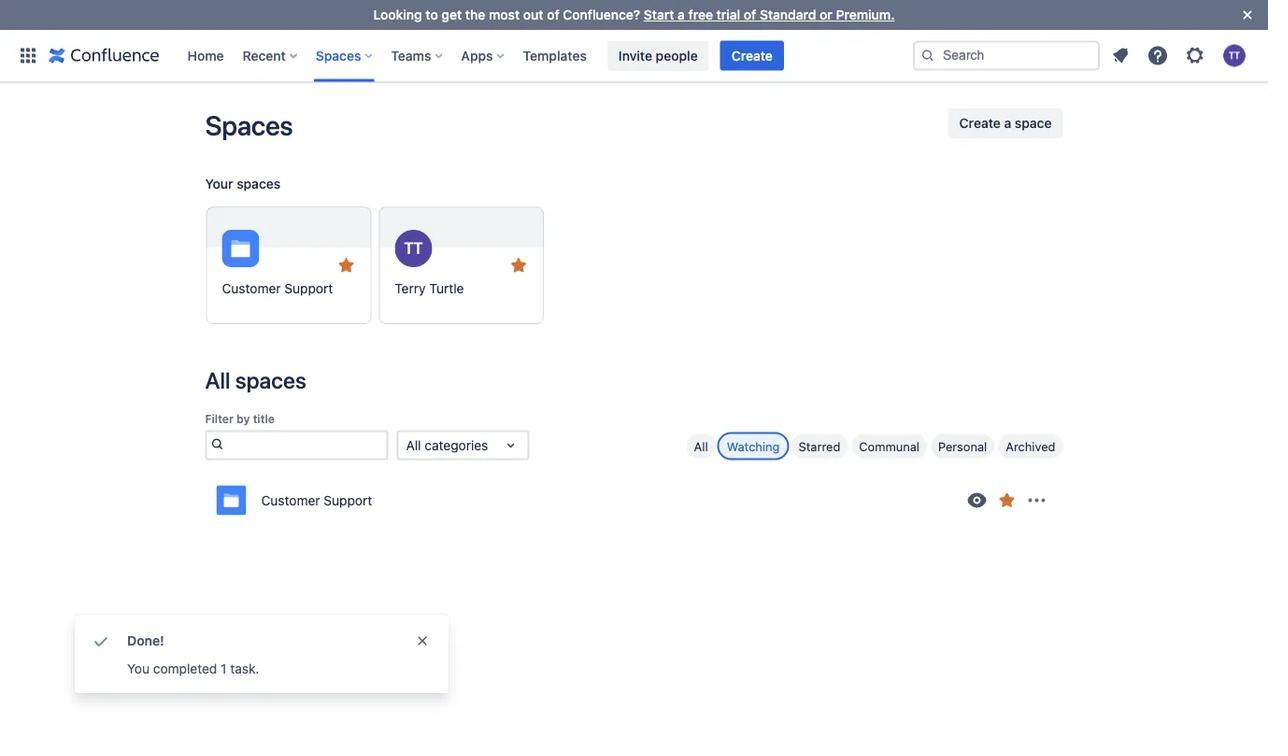 Task type: locate. For each thing, give the bounding box(es) containing it.
Search field
[[913, 41, 1100, 71]]

0 vertical spatial spaces
[[237, 176, 281, 192]]

starred image
[[507, 254, 530, 277]]

Filter by title field
[[227, 432, 386, 458]]

0 vertical spatial create
[[731, 48, 773, 63]]

create
[[731, 48, 773, 63], [959, 115, 1001, 131]]

customer support for the topmost customer support link
[[222, 281, 333, 296]]

create down start a free trial of standard or premium. link
[[731, 48, 773, 63]]

notification icon image
[[1109, 44, 1132, 67]]

customer down "filter by title" field
[[261, 492, 320, 508]]

all
[[205, 367, 230, 393], [406, 437, 421, 453], [694, 439, 708, 453]]

open image
[[499, 434, 522, 456]]

customer support inside all spaces region
[[261, 492, 372, 508]]

trial
[[716, 7, 740, 22]]

archived button
[[998, 434, 1063, 458]]

of right 'trial'
[[744, 7, 756, 22]]

your spaces
[[205, 176, 281, 192]]

customer support
[[222, 281, 333, 296], [261, 492, 372, 508]]

terry
[[395, 281, 426, 296]]

your spaces region
[[205, 169, 1063, 339]]

create link
[[720, 41, 784, 71]]

0 vertical spatial spaces
[[316, 48, 361, 63]]

1 vertical spatial create
[[959, 115, 1001, 131]]

all inside button
[[694, 439, 708, 453]]

title
[[253, 412, 275, 425]]

terry turtle link
[[379, 207, 544, 324]]

create inside popup button
[[959, 115, 1001, 131]]

banner containing home
[[0, 29, 1268, 82]]

spaces for all spaces
[[235, 367, 306, 393]]

task.
[[230, 661, 259, 677]]

0 vertical spatial customer support
[[222, 281, 333, 296]]

personal
[[938, 439, 987, 453]]

create for create a space
[[959, 115, 1001, 131]]

your profile and preferences image
[[1223, 44, 1246, 67]]

0 vertical spatial a
[[678, 7, 685, 22]]

customer up all spaces
[[222, 281, 281, 296]]

starred image
[[335, 254, 357, 277]]

0 horizontal spatial all
[[205, 367, 230, 393]]

1 vertical spatial customer support
[[261, 492, 372, 508]]

personal button
[[931, 434, 994, 458]]

spaces up title
[[235, 367, 306, 393]]

1 vertical spatial spaces
[[235, 367, 306, 393]]

home
[[187, 48, 224, 63]]

watching
[[727, 439, 780, 453]]

1 vertical spatial customer support link
[[216, 476, 1052, 524]]

support inside "your spaces" region
[[284, 281, 333, 296]]

home link
[[182, 41, 229, 71]]

search image
[[920, 48, 935, 63]]

customer support inside "your spaces" region
[[222, 281, 333, 296]]

a left space
[[1004, 115, 1011, 131]]

a
[[678, 7, 685, 22], [1004, 115, 1011, 131]]

apps
[[461, 48, 493, 63]]

1 horizontal spatial create
[[959, 115, 1001, 131]]

support inside all spaces region
[[324, 492, 372, 508]]

support
[[284, 281, 333, 296], [324, 492, 372, 508]]

0 vertical spatial support
[[284, 281, 333, 296]]

none text field inside all spaces region
[[406, 436, 410, 454]]

looking
[[373, 7, 422, 22]]

banner
[[0, 29, 1268, 82]]

customer
[[222, 281, 281, 296], [261, 492, 320, 508]]

1 of from the left
[[547, 7, 559, 22]]

0 horizontal spatial spaces
[[205, 109, 293, 141]]

of right out
[[547, 7, 559, 22]]

spaces inside 'popup button'
[[316, 48, 361, 63]]

starred button
[[791, 434, 848, 458]]

looking to get the most out of confluence? start a free trial of standard or premium.
[[373, 7, 895, 22]]

0 horizontal spatial of
[[547, 7, 559, 22]]

recent
[[243, 48, 286, 63]]

recent button
[[237, 41, 304, 71]]

support for the topmost customer support link
[[284, 281, 333, 296]]

spaces
[[316, 48, 361, 63], [205, 109, 293, 141]]

0 horizontal spatial create
[[731, 48, 773, 63]]

1 vertical spatial support
[[324, 492, 372, 508]]

0 vertical spatial customer
[[222, 281, 281, 296]]

1 horizontal spatial of
[[744, 7, 756, 22]]

None text field
[[406, 436, 410, 454]]

1 horizontal spatial a
[[1004, 115, 1011, 131]]

confluence image
[[49, 44, 159, 67], [49, 44, 159, 67]]

1 vertical spatial customer
[[261, 492, 320, 508]]

search image
[[207, 432, 227, 455]]

close image
[[1236, 4, 1259, 26]]

spaces
[[237, 176, 281, 192], [235, 367, 306, 393]]

customer support link
[[206, 207, 371, 324], [216, 476, 1052, 524]]

create left space
[[959, 115, 1001, 131]]

starred
[[798, 439, 840, 453]]

all categories
[[406, 437, 488, 453]]

your
[[205, 176, 233, 192]]

archived
[[1006, 439, 1055, 453]]

1 horizontal spatial spaces
[[316, 48, 361, 63]]

start a free trial of standard or premium. link
[[644, 7, 895, 22]]

create inside global element
[[731, 48, 773, 63]]

customer inside all spaces region
[[261, 492, 320, 508]]

all spaces region
[[205, 364, 1063, 524]]

of
[[547, 7, 559, 22], [744, 7, 756, 22]]

spaces right your
[[237, 176, 281, 192]]

all left categories
[[406, 437, 421, 453]]

spaces up your spaces
[[205, 109, 293, 141]]

most
[[489, 7, 520, 22]]

support for customer support link inside the all spaces region
[[324, 492, 372, 508]]

completed
[[153, 661, 217, 677]]

2 horizontal spatial all
[[694, 439, 708, 453]]

watching button
[[719, 434, 787, 458]]

out
[[523, 7, 543, 22]]

appswitcher icon image
[[17, 44, 39, 67]]

all left watching
[[694, 439, 708, 453]]

all for all
[[694, 439, 708, 453]]

help icon image
[[1147, 44, 1169, 67]]

spaces right recent dropdown button
[[316, 48, 361, 63]]

customer support link inside all spaces region
[[216, 476, 1052, 524]]

1 horizontal spatial all
[[406, 437, 421, 453]]

1 vertical spatial spaces
[[205, 109, 293, 141]]

a left free
[[678, 7, 685, 22]]

invite people button
[[607, 41, 709, 71]]

communal
[[859, 439, 919, 453]]

teams button
[[385, 41, 450, 71]]

all up filter
[[205, 367, 230, 393]]

1 vertical spatial a
[[1004, 115, 1011, 131]]



Task type: vqa. For each thing, say whether or not it's contained in the screenshot.
the bottom spaces
yes



Task type: describe. For each thing, give the bounding box(es) containing it.
space
[[1015, 115, 1052, 131]]

unstar this space image
[[996, 489, 1018, 511]]

all for all spaces
[[205, 367, 230, 393]]

standard
[[760, 7, 816, 22]]

to
[[426, 7, 438, 22]]

all spaces
[[205, 367, 306, 393]]

apps button
[[455, 41, 512, 71]]

0 vertical spatial customer support link
[[206, 207, 371, 324]]

you
[[127, 661, 150, 677]]

or
[[820, 7, 832, 22]]

spaces for your spaces
[[237, 176, 281, 192]]

0 horizontal spatial a
[[678, 7, 685, 22]]

2 of from the left
[[744, 7, 756, 22]]

invite people
[[618, 48, 698, 63]]

start
[[644, 7, 674, 22]]

success image
[[90, 630, 112, 652]]

create for create
[[731, 48, 773, 63]]

more actions image
[[1026, 489, 1048, 511]]

premium.
[[836, 7, 895, 22]]

people
[[656, 48, 698, 63]]

teams
[[391, 48, 431, 63]]

settings icon image
[[1184, 44, 1206, 67]]

customer inside "your spaces" region
[[222, 281, 281, 296]]

filter by title
[[205, 412, 275, 425]]

unwatch image
[[966, 489, 988, 511]]

dismiss image
[[415, 634, 430, 648]]

templates link
[[517, 41, 592, 71]]

spaces button
[[310, 41, 380, 71]]

filter
[[205, 412, 234, 425]]

templates
[[523, 48, 587, 63]]

confluence?
[[563, 7, 640, 22]]

terry turtle
[[395, 281, 464, 296]]

categories
[[425, 437, 488, 453]]

the
[[465, 7, 485, 22]]

customer support for customer support link inside the all spaces region
[[261, 492, 372, 508]]

get
[[441, 7, 462, 22]]

free
[[688, 7, 713, 22]]

communal button
[[852, 434, 927, 458]]

you completed 1 task.
[[127, 661, 259, 677]]

turtle
[[429, 281, 464, 296]]

global element
[[11, 29, 909, 82]]

a inside popup button
[[1004, 115, 1011, 131]]

by
[[237, 412, 250, 425]]

done!
[[127, 633, 164, 648]]

create a space
[[959, 115, 1052, 131]]

all for all categories
[[406, 437, 421, 453]]

all button
[[686, 434, 715, 458]]

1
[[221, 661, 227, 677]]

invite
[[618, 48, 652, 63]]

create a space button
[[948, 108, 1063, 138]]



